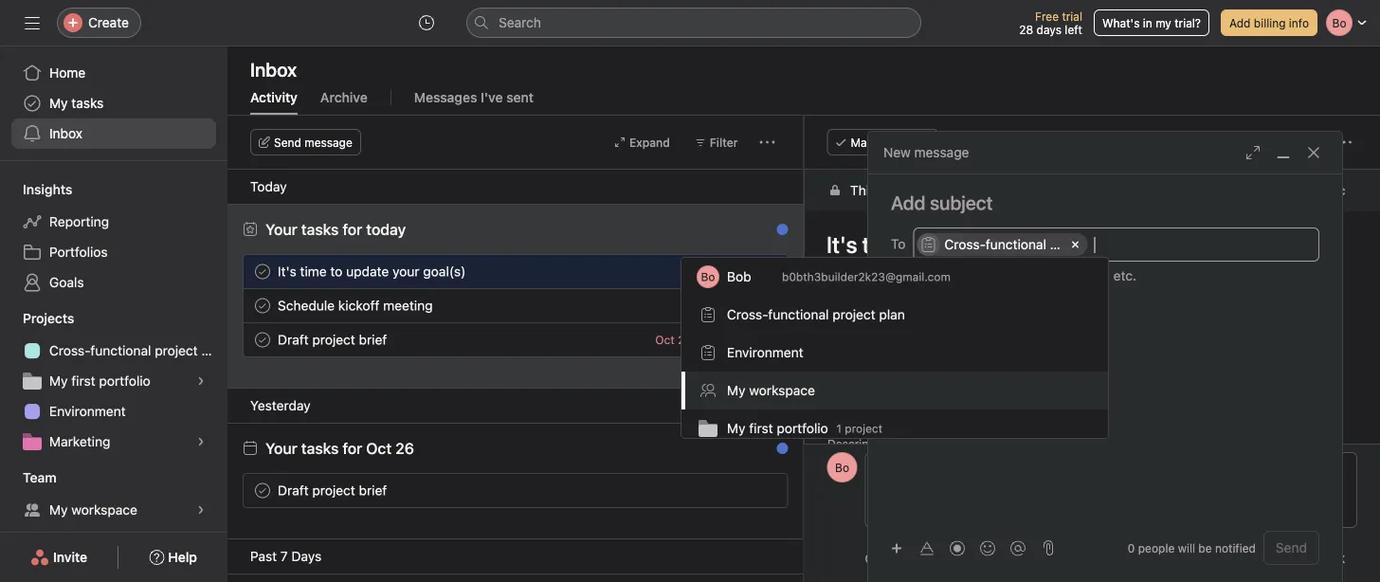 Task type: vqa. For each thing, say whether or not it's contained in the screenshot.
goal
no



Task type: describe. For each thing, give the bounding box(es) containing it.
update
[[346, 264, 389, 279]]

filter
[[710, 136, 738, 149]]

mark complete
[[851, 136, 931, 149]]

home link
[[11, 58, 216, 88]]

completed image for completed option corresponding to draft
[[251, 328, 274, 351]]

dependencies
[[982, 398, 1059, 411]]

collaborators
[[865, 552, 937, 565]]

it's time to update your goal(s)
[[278, 264, 466, 279]]

1 horizontal spatial functional
[[768, 307, 829, 322]]

workspace inside the my workspace option
[[749, 382, 815, 398]]

messages i've sent
[[414, 90, 534, 105]]

for for today
[[343, 220, 362, 238]]

date
[[852, 323, 875, 337]]

archive notification image
[[767, 227, 783, 242]]

billing
[[1254, 16, 1286, 29]]

free trial 28 days left
[[1019, 9, 1082, 36]]

minimize image
[[1276, 145, 1291, 160]]

Completed checkbox
[[251, 479, 274, 502]]

bob
[[727, 269, 751, 284]]

inbox link
[[11, 118, 216, 149]]

1 horizontal spatial to
[[968, 182, 980, 198]]

leave task
[[1279, 550, 1345, 566]]

your tasks for today
[[265, 220, 406, 238]]

send button
[[1264, 531, 1320, 565]]

at mention image
[[1011, 541, 1026, 556]]

draft project brief for completed option corresponding to draft
[[278, 332, 387, 347]]

create
[[88, 15, 129, 30]]

today
[[366, 220, 406, 238]]

cross-functional project plan for cross-functional project plan cell
[[945, 237, 1123, 252]]

activity
[[250, 90, 298, 105]]

archive link
[[320, 90, 368, 115]]

trial?
[[1175, 16, 1201, 29]]

will
[[1178, 541, 1195, 555]]

send for send message
[[274, 136, 301, 149]]

search
[[499, 15, 541, 30]]

past 7 days
[[250, 548, 322, 564]]

my for my first portfolio link
[[49, 373, 68, 389]]

my workspace option
[[682, 372, 1108, 410]]

my tasks link
[[11, 88, 216, 118]]

toolbar inside dialog
[[883, 534, 1035, 562]]

draft for completed option corresponding to draft
[[278, 332, 309, 347]]

environment inside projects element
[[49, 403, 126, 419]]

portfolios
[[49, 244, 108, 260]]

help
[[168, 549, 197, 565]]

activity link
[[250, 90, 298, 115]]

0 likes. click to like this task image
[[1166, 135, 1181, 150]]

portfolio for my first portfolio 1 project
[[777, 420, 828, 436]]

hide sidebar image
[[25, 15, 40, 30]]

projects button
[[0, 309, 74, 328]]

see details, marketing image
[[195, 436, 207, 447]]

new message
[[883, 145, 969, 160]]

none text field inside cross-functional project plan row
[[1094, 233, 1109, 256]]

filter button
[[686, 129, 747, 155]]

make public button
[[1257, 173, 1357, 208]]

projects element
[[0, 301, 228, 461]]

Task Name text field
[[814, 223, 1357, 266]]

due date
[[827, 323, 875, 337]]

your for your tasks for today
[[265, 220, 297, 238]]

invite button
[[18, 540, 100, 574]]

project down your tasks for oct 26
[[312, 483, 355, 498]]

draft for completed checkbox
[[278, 483, 309, 498]]

completed image for completed checkbox
[[251, 479, 274, 502]]

more actions image
[[760, 135, 775, 150]]

plan for cross-functional project plan cell
[[1097, 237, 1123, 252]]

projects inside "main content"
[[827, 361, 871, 374]]

my workspace link
[[11, 495, 216, 525]]

0 vertical spatial 26
[[705, 333, 719, 346]]

kickoff
[[338, 298, 380, 313]]

send message button
[[250, 129, 361, 155]]

1 horizontal spatial cross-functional project plan
[[727, 307, 905, 322]]

add subtask image
[[1234, 135, 1249, 150]]

tasks for your tasks for today
[[301, 220, 339, 238]]

send message
[[274, 136, 352, 149]]

reporting
[[49, 214, 109, 229]]

this task is private to you.
[[850, 182, 1010, 198]]

brief for completed checkbox
[[359, 483, 387, 498]]

make
[[1270, 182, 1303, 198]]

be
[[1199, 541, 1212, 555]]

invite
[[53, 549, 87, 565]]

project up due date
[[833, 307, 876, 322]]

add billing info button
[[1221, 9, 1318, 36]]

task for leave
[[1318, 550, 1345, 566]]

1
[[836, 422, 842, 435]]

goal(s)
[[423, 264, 466, 279]]

more actions for this task image
[[1337, 135, 1352, 150]]

completed checkbox for it's
[[251, 260, 274, 283]]

inbox inside global element
[[49, 126, 83, 141]]

complete
[[881, 136, 931, 149]]

history image
[[419, 15, 434, 30]]

1 horizontal spatial cross-
[[727, 307, 768, 322]]

is
[[909, 182, 919, 198]]

home
[[49, 65, 86, 81]]

message
[[305, 136, 352, 149]]

add dependencies button
[[948, 392, 1068, 418]]

add billing info
[[1229, 16, 1309, 29]]

dependencies
[[827, 399, 904, 412]]

emoji image
[[980, 541, 995, 556]]

Add subject text field
[[868, 190, 1342, 216]]

add to projects button
[[948, 354, 1050, 380]]

cross- for cross-functional project plan cell
[[945, 237, 986, 252]]

my first portfolio 1 project
[[727, 420, 883, 436]]

see details, my workspace image
[[195, 504, 207, 516]]

dialog containing new message
[[868, 132, 1342, 582]]

environment link
[[11, 396, 216, 427]]

notified
[[1215, 541, 1256, 555]]

add for add billing info
[[1229, 16, 1251, 29]]

cross-functional project plan row
[[917, 233, 1316, 261]]

–
[[695, 333, 702, 346]]

cross-functional project plan link
[[11, 336, 227, 366]]

your tasks for oct 26 link
[[265, 439, 414, 457]]

first for my first portfolio
[[71, 373, 95, 389]]

project down schedule kickoff meeting
[[312, 332, 355, 347]]

insights element
[[0, 173, 228, 301]]

0 horizontal spatial bo button
[[827, 452, 857, 483]]

messages i've sent link
[[414, 90, 534, 115]]

0
[[1128, 541, 1135, 555]]

you.
[[984, 182, 1010, 198]]

send for send
[[1276, 540, 1307, 555]]

archive
[[320, 90, 368, 105]]

schedule
[[278, 298, 335, 313]]

private
[[922, 182, 964, 198]]

expand popout to full screen image
[[1246, 145, 1261, 160]]

assignee
[[827, 285, 876, 299]]

make public
[[1270, 182, 1345, 198]]

expand button
[[606, 129, 679, 155]]

time
[[300, 264, 327, 279]]

my first portfolio link
[[11, 366, 216, 396]]

what's in my trial? button
[[1094, 9, 1210, 36]]

it's
[[278, 264, 296, 279]]



Task type: locate. For each thing, give the bounding box(es) containing it.
1 draft project brief from the top
[[278, 332, 387, 347]]

plan inside projects element
[[201, 343, 227, 358]]

task right leave
[[1318, 550, 1345, 566]]

completed image for schedule's completed option
[[251, 294, 274, 317]]

task for this
[[879, 182, 905, 198]]

cross- for cross-functional project plan link
[[49, 343, 90, 358]]

24
[[678, 333, 692, 346]]

completed checkbox left it's on the left top of page
[[251, 260, 274, 283]]

0 vertical spatial bo
[[701, 270, 715, 283]]

functional for cross-functional project plan link
[[90, 343, 151, 358]]

1 vertical spatial task
[[1318, 550, 1345, 566]]

0 vertical spatial task
[[879, 182, 905, 198]]

to inside button
[[982, 360, 993, 373]]

0 horizontal spatial send
[[274, 136, 301, 149]]

copy task link image
[[1268, 135, 1284, 150]]

my workspace
[[727, 382, 815, 398], [49, 502, 137, 518]]

send inside "button"
[[1276, 540, 1307, 555]]

0 horizontal spatial projects
[[23, 310, 74, 326]]

1 vertical spatial my workspace
[[49, 502, 137, 518]]

completed image left it's on the left top of page
[[251, 260, 274, 283]]

my inside projects element
[[49, 373, 68, 389]]

plan inside cell
[[1097, 237, 1123, 252]]

1 vertical spatial for
[[343, 439, 362, 457]]

send right notified on the right
[[1276, 540, 1307, 555]]

main content
[[804, 170, 1380, 582]]

0 horizontal spatial cross-functional project plan
[[49, 343, 227, 358]]

0 horizontal spatial bo
[[701, 270, 715, 283]]

cross- up my first portfolio
[[49, 343, 90, 358]]

portfolio for my first portfolio
[[99, 373, 150, 389]]

cross-functional project plan cell
[[917, 233, 1123, 256]]

cross-functional project plan for cross-functional project plan link
[[49, 343, 227, 358]]

1 vertical spatial bo button
[[949, 547, 972, 570]]

close image
[[1306, 145, 1321, 160]]

projects down due date
[[827, 361, 871, 374]]

0 vertical spatial plan
[[1097, 237, 1123, 252]]

for for oct
[[343, 439, 362, 457]]

project inside cross-functional project plan link
[[155, 343, 198, 358]]

task inside button
[[1318, 550, 1345, 566]]

0 horizontal spatial task
[[879, 182, 905, 198]]

1 vertical spatial add
[[957, 360, 979, 373]]

plan
[[1097, 237, 1123, 252], [879, 307, 905, 322], [201, 343, 227, 358]]

bo left emoji icon
[[954, 552, 968, 565]]

0 horizontal spatial plan
[[201, 343, 227, 358]]

completed checkbox left schedule
[[251, 294, 274, 317]]

cross- down private
[[945, 237, 986, 252]]

oct
[[655, 333, 675, 346], [366, 439, 392, 457]]

project inside cross-functional project plan cell
[[1050, 237, 1093, 252]]

draft project brief down schedule kickoff meeting
[[278, 332, 387, 347]]

2 completed image from the top
[[251, 294, 274, 317]]

environment right –
[[727, 345, 804, 360]]

0 vertical spatial portfolio
[[99, 373, 150, 389]]

1 vertical spatial projects
[[827, 361, 871, 374]]

project up see details, my first portfolio image
[[155, 343, 198, 358]]

0 vertical spatial functional
[[986, 237, 1047, 252]]

functional up due
[[768, 307, 829, 322]]

completed checkbox up yesterday
[[251, 328, 274, 351]]

1 horizontal spatial inbox
[[250, 58, 297, 80]]

projects inside dropdown button
[[23, 310, 74, 326]]

1 vertical spatial plan
[[879, 307, 905, 322]]

2 horizontal spatial to
[[982, 360, 993, 373]]

0 vertical spatial send
[[274, 136, 301, 149]]

plan down add subject text box
[[1097, 237, 1123, 252]]

cross-functional project plan inside projects element
[[49, 343, 227, 358]]

dialog
[[868, 132, 1342, 582]]

cross-functional project plan up due
[[727, 307, 905, 322]]

first up archive notification icon
[[749, 420, 773, 436]]

2 vertical spatial cross-functional project plan
[[49, 343, 227, 358]]

functional up my first portfolio link
[[90, 343, 151, 358]]

schedule kickoff meeting
[[278, 298, 433, 313]]

completed checkbox for draft
[[251, 328, 274, 351]]

completed image up the 'past'
[[251, 479, 274, 502]]

portfolio down cross-functional project plan link
[[99, 373, 150, 389]]

1 vertical spatial draft
[[278, 483, 309, 498]]

send inside button
[[274, 136, 301, 149]]

add left the projects
[[957, 360, 979, 373]]

bo down description on the bottom right of the page
[[835, 461, 849, 474]]

1 vertical spatial to
[[330, 264, 343, 279]]

1 vertical spatial first
[[749, 420, 773, 436]]

task left is
[[879, 182, 905, 198]]

0 horizontal spatial to
[[330, 264, 343, 279]]

my workspace up invite
[[49, 502, 137, 518]]

meeting
[[383, 298, 433, 313]]

add
[[1229, 16, 1251, 29], [957, 360, 979, 373], [957, 398, 979, 411]]

0 vertical spatial to
[[968, 182, 980, 198]]

bo for "bo" button to the left
[[835, 461, 849, 474]]

0 vertical spatial my workspace
[[727, 382, 815, 398]]

add to projects
[[957, 360, 1041, 373]]

tasks up time
[[301, 220, 339, 238]]

1 horizontal spatial my workspace
[[727, 382, 815, 398]]

2 vertical spatial cross-
[[49, 343, 90, 358]]

2 vertical spatial functional
[[90, 343, 151, 358]]

functional for cross-functional project plan cell
[[986, 237, 1047, 252]]

your down yesterday
[[265, 439, 297, 457]]

0 horizontal spatial cross-
[[49, 343, 90, 358]]

your
[[265, 220, 297, 238], [265, 439, 297, 457]]

draft
[[278, 332, 309, 347], [278, 483, 309, 498]]

add left billing
[[1229, 16, 1251, 29]]

completed checkbox for schedule
[[251, 294, 274, 317]]

my for my tasks link
[[49, 95, 68, 111]]

1 vertical spatial environment
[[49, 403, 126, 419]]

mark
[[851, 136, 878, 149]]

0 vertical spatial inbox
[[250, 58, 297, 80]]

your up it's on the left top of page
[[265, 220, 297, 238]]

environment up marketing
[[49, 403, 126, 419]]

0 horizontal spatial workspace
[[71, 502, 137, 518]]

search button
[[466, 8, 921, 38]]

2 vertical spatial plan
[[201, 343, 227, 358]]

2 horizontal spatial cross-functional project plan
[[945, 237, 1123, 252]]

record a video image
[[950, 541, 965, 556]]

1 horizontal spatial plan
[[879, 307, 905, 322]]

7 days
[[280, 548, 322, 564]]

0 vertical spatial completed checkbox
[[251, 260, 274, 283]]

0 vertical spatial brief
[[359, 332, 387, 347]]

1 horizontal spatial task
[[1318, 550, 1345, 566]]

1 horizontal spatial environment
[[727, 345, 804, 360]]

2 for from the top
[[343, 439, 362, 457]]

project inside my first portfolio 1 project
[[845, 422, 883, 435]]

tasks down home
[[71, 95, 104, 111]]

4 completed image from the top
[[251, 479, 274, 502]]

my workspace inside option
[[727, 382, 815, 398]]

1 vertical spatial cross-functional project plan
[[727, 307, 905, 322]]

plan for cross-functional project plan link
[[201, 343, 227, 358]]

1 vertical spatial functional
[[768, 307, 829, 322]]

completed image left schedule
[[251, 294, 274, 317]]

brief down your tasks for oct 26
[[359, 483, 387, 498]]

None text field
[[1094, 233, 1109, 256]]

Completed checkbox
[[251, 260, 274, 283], [251, 294, 274, 317], [251, 328, 274, 351]]

bo button left emoji icon
[[949, 547, 972, 570]]

1 horizontal spatial bo
[[835, 461, 849, 474]]

cross-functional project plan down the you.
[[945, 237, 1123, 252]]

1 vertical spatial send
[[1276, 540, 1307, 555]]

marketing link
[[11, 427, 216, 457]]

your
[[393, 264, 420, 279]]

28
[[1019, 23, 1033, 36]]

0 vertical spatial bo button
[[827, 452, 857, 483]]

project up description on the bottom right of the page
[[845, 422, 883, 435]]

goals link
[[11, 267, 216, 298]]

tasks down yesterday
[[301, 439, 339, 457]]

oct 24 – 26 button
[[655, 333, 719, 346]]

days
[[1037, 23, 1062, 36]]

1 horizontal spatial oct
[[655, 333, 675, 346]]

trial
[[1062, 9, 1082, 23]]

0 horizontal spatial portfolio
[[99, 373, 150, 389]]

1 vertical spatial 26
[[395, 439, 414, 457]]

insights
[[23, 182, 72, 197]]

b0bth3builder2k23@gmail.com
[[782, 270, 951, 283]]

cross-functional project plan up my first portfolio link
[[49, 343, 227, 358]]

toolbar
[[883, 534, 1035, 562]]

1 horizontal spatial first
[[749, 420, 773, 436]]

send
[[274, 136, 301, 149], [1276, 540, 1307, 555]]

draft down schedule
[[278, 332, 309, 347]]

help button
[[137, 540, 209, 574]]

bo button down description on the bottom right of the page
[[827, 452, 857, 483]]

left
[[1065, 23, 1082, 36]]

my workspace inside my workspace link
[[49, 502, 137, 518]]

leave
[[1279, 550, 1315, 566]]

0 vertical spatial tasks
[[71, 95, 104, 111]]

past
[[250, 548, 277, 564]]

portfolio
[[99, 373, 150, 389], [777, 420, 828, 436]]

functional
[[986, 237, 1047, 252], [768, 307, 829, 322], [90, 343, 151, 358]]

2 horizontal spatial functional
[[986, 237, 1047, 252]]

functional down the you.
[[986, 237, 1047, 252]]

draft project brief for completed checkbox
[[278, 483, 387, 498]]

projects down goals
[[23, 310, 74, 326]]

for
[[343, 220, 362, 238], [343, 439, 362, 457]]

portfolio left 1
[[777, 420, 828, 436]]

tasks for my tasks
[[71, 95, 104, 111]]

see details, my first portfolio image
[[195, 375, 207, 387]]

completed image up yesterday
[[251, 328, 274, 351]]

draft project brief down your tasks for oct 26
[[278, 483, 387, 498]]

1 brief from the top
[[359, 332, 387, 347]]

plan up see details, my first portfolio image
[[201, 343, 227, 358]]

to
[[891, 236, 906, 252]]

26
[[705, 333, 719, 346], [395, 439, 414, 457]]

i've
[[481, 90, 503, 105]]

create button
[[57, 8, 141, 38]]

public
[[1307, 182, 1345, 198]]

2 vertical spatial bo
[[954, 552, 968, 565]]

1 vertical spatial brief
[[359, 483, 387, 498]]

bo left bob
[[701, 270, 715, 283]]

completed image for it's's completed option
[[251, 260, 274, 283]]

draft right completed checkbox
[[278, 483, 309, 498]]

in
[[1143, 16, 1152, 29]]

it's time to update your goal(s) dialog
[[804, 116, 1380, 582]]

0 vertical spatial cross-functional project plan
[[945, 237, 1123, 252]]

0 vertical spatial add
[[1229, 16, 1251, 29]]

bo
[[701, 270, 715, 283], [835, 461, 849, 474], [954, 552, 968, 565]]

to right time
[[330, 264, 343, 279]]

my inside global element
[[49, 95, 68, 111]]

cross- inside cell
[[945, 237, 986, 252]]

0 vertical spatial draft
[[278, 332, 309, 347]]

first up environment link
[[71, 373, 95, 389]]

my
[[1156, 16, 1172, 29]]

workspace up invite
[[71, 502, 137, 518]]

sent
[[506, 90, 534, 105]]

first for my first portfolio 1 project
[[749, 420, 773, 436]]

bo for rightmost "bo" button
[[954, 552, 968, 565]]

your tasks for oct 26
[[265, 439, 414, 457]]

due
[[827, 323, 848, 337]]

2 draft project brief from the top
[[278, 483, 387, 498]]

reporting link
[[11, 207, 216, 237]]

what's
[[1102, 16, 1140, 29]]

1 your from the top
[[265, 220, 297, 238]]

1 completed checkbox from the top
[[251, 260, 274, 283]]

my tasks
[[49, 95, 104, 111]]

oct 24 – 26
[[655, 333, 719, 346]]

1 horizontal spatial workspace
[[749, 382, 815, 398]]

2 vertical spatial completed checkbox
[[251, 328, 274, 351]]

2 completed checkbox from the top
[[251, 294, 274, 317]]

full screen image
[[1302, 135, 1318, 150]]

functional inside projects element
[[90, 343, 151, 358]]

0 vertical spatial environment
[[727, 345, 804, 360]]

1 vertical spatial workspace
[[71, 502, 137, 518]]

1 vertical spatial inbox
[[49, 126, 83, 141]]

0 vertical spatial projects
[[23, 310, 74, 326]]

0 vertical spatial workspace
[[749, 382, 815, 398]]

inbox
[[250, 58, 297, 80], [49, 126, 83, 141]]

inbox down my tasks
[[49, 126, 83, 141]]

0 horizontal spatial oct
[[366, 439, 392, 457]]

goals
[[49, 274, 84, 290]]

1 vertical spatial draft project brief
[[278, 483, 387, 498]]

projects
[[23, 310, 74, 326], [827, 361, 871, 374]]

cross- inside projects element
[[49, 343, 90, 358]]

to left the you.
[[968, 182, 980, 198]]

workspace up my first portfolio 1 project
[[749, 382, 815, 398]]

2 horizontal spatial plan
[[1097, 237, 1123, 252]]

0 horizontal spatial my workspace
[[49, 502, 137, 518]]

mark complete button
[[827, 129, 939, 155]]

0 horizontal spatial 26
[[395, 439, 414, 457]]

2 horizontal spatial cross-
[[945, 237, 986, 252]]

plan down b0bth3builder2k23@gmail.com
[[879, 307, 905, 322]]

2 horizontal spatial bo
[[954, 552, 968, 565]]

my inside option
[[727, 382, 746, 398]]

your for your tasks for oct 26
[[265, 439, 297, 457]]

tasks for your tasks for oct 26
[[301, 439, 339, 457]]

insert an object image
[[891, 543, 902, 554]]

1 vertical spatial bo
[[835, 461, 849, 474]]

add dependencies
[[957, 398, 1059, 411]]

1 draft from the top
[[278, 332, 309, 347]]

1 vertical spatial completed checkbox
[[251, 294, 274, 317]]

first inside projects element
[[71, 373, 95, 389]]

functional inside cell
[[986, 237, 1047, 252]]

expand
[[629, 136, 670, 149]]

0 horizontal spatial first
[[71, 373, 95, 389]]

project down add subject text box
[[1050, 237, 1093, 252]]

teams element
[[0, 461, 228, 529]]

completed image
[[251, 260, 274, 283], [251, 294, 274, 317], [251, 328, 274, 351], [251, 479, 274, 502]]

formatting image
[[920, 541, 935, 556]]

1 completed image from the top
[[251, 260, 274, 283]]

2 draft from the top
[[278, 483, 309, 498]]

my first portfolio
[[49, 373, 150, 389]]

2 vertical spatial to
[[982, 360, 993, 373]]

0 vertical spatial oct
[[655, 333, 675, 346]]

3 completed checkbox from the top
[[251, 328, 274, 351]]

my inside teams element
[[49, 502, 68, 518]]

brief for completed option corresponding to draft
[[359, 332, 387, 347]]

bo button
[[827, 452, 857, 483], [949, 547, 972, 570]]

tasks inside global element
[[71, 95, 104, 111]]

global element
[[0, 46, 228, 160]]

draft project brief
[[278, 332, 387, 347], [278, 483, 387, 498]]

1 horizontal spatial portfolio
[[777, 420, 828, 436]]

1 vertical spatial your
[[265, 439, 297, 457]]

environment
[[727, 345, 804, 360], [49, 403, 126, 419]]

1 vertical spatial cross-
[[727, 307, 768, 322]]

2 your from the top
[[265, 439, 297, 457]]

inbox up activity
[[250, 58, 297, 80]]

my workspace up my first portfolio 1 project
[[727, 382, 815, 398]]

1 for from the top
[[343, 220, 362, 238]]

portfolio inside my first portfolio link
[[99, 373, 150, 389]]

1 horizontal spatial projects
[[827, 361, 871, 374]]

1 vertical spatial tasks
[[301, 220, 339, 238]]

cross-functional project plan inside cell
[[945, 237, 1123, 252]]

add for add dependencies
[[957, 398, 979, 411]]

1 horizontal spatial bo button
[[949, 547, 972, 570]]

2 vertical spatial tasks
[[301, 439, 339, 457]]

leave task button
[[1247, 541, 1357, 575]]

1 horizontal spatial 26
[[705, 333, 719, 346]]

0 vertical spatial your
[[265, 220, 297, 238]]

0 horizontal spatial inbox
[[49, 126, 83, 141]]

team button
[[0, 468, 57, 487]]

add for add to projects
[[957, 360, 979, 373]]

0 vertical spatial for
[[343, 220, 362, 238]]

add down add to projects button
[[957, 398, 979, 411]]

cross- down bob
[[727, 307, 768, 322]]

0 vertical spatial cross-
[[945, 237, 986, 252]]

0 vertical spatial draft project brief
[[278, 332, 387, 347]]

3 completed image from the top
[[251, 328, 274, 351]]

1 horizontal spatial send
[[1276, 540, 1307, 555]]

brief down 'kickoff'
[[359, 332, 387, 347]]

add or remove collaborators image
[[1037, 553, 1048, 564]]

to left the projects
[[982, 360, 993, 373]]

1 vertical spatial oct
[[366, 439, 392, 457]]

0 horizontal spatial environment
[[49, 403, 126, 419]]

people
[[1138, 541, 1175, 555]]

archive notification image
[[767, 446, 783, 461]]

workspace inside my workspace link
[[71, 502, 137, 518]]

0 vertical spatial first
[[71, 373, 95, 389]]

send left message
[[274, 136, 301, 149]]

tasks
[[71, 95, 104, 111], [301, 220, 339, 238], [301, 439, 339, 457]]

my for my workspace link
[[49, 502, 68, 518]]

messages
[[414, 90, 477, 105]]

today
[[250, 179, 287, 194]]

search list box
[[466, 8, 921, 38]]

insights button
[[0, 180, 72, 199]]

my
[[49, 95, 68, 111], [49, 373, 68, 389], [727, 382, 746, 398], [727, 420, 746, 436], [49, 502, 68, 518]]

to
[[968, 182, 980, 198], [330, 264, 343, 279], [982, 360, 993, 373]]

2 brief from the top
[[359, 483, 387, 498]]

main content containing this task is private to you.
[[804, 170, 1380, 582]]

first
[[71, 373, 95, 389], [749, 420, 773, 436]]



